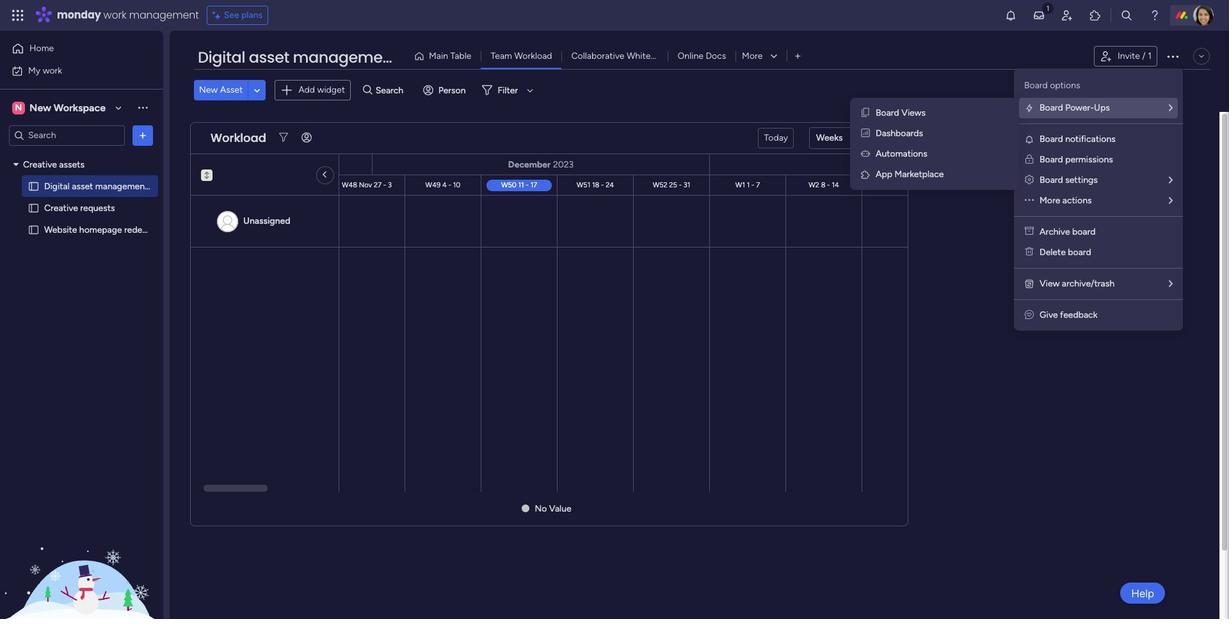 Task type: locate. For each thing, give the bounding box(es) containing it.
see plans
[[224, 10, 263, 20]]

- right 18
[[601, 181, 604, 189]]

1 vertical spatial new
[[29, 101, 51, 114]]

7
[[756, 181, 760, 189]]

- right 11
[[526, 181, 529, 189]]

1 horizontal spatial new
[[199, 85, 218, 96]]

1 right w1
[[747, 181, 750, 189]]

11
[[518, 181, 524, 189]]

more dots image
[[884, 133, 893, 143]]

help
[[1131, 587, 1154, 600]]

(dam) left w46
[[150, 181, 176, 192]]

unassigned
[[243, 215, 290, 226]]

work inside button
[[43, 65, 62, 76]]

1 vertical spatial digital
[[44, 181, 70, 192]]

more
[[742, 51, 763, 61], [1040, 195, 1060, 206]]

0 horizontal spatial asset
[[72, 181, 93, 192]]

v2 collapse up image
[[201, 169, 213, 177]]

public board image
[[28, 180, 40, 192], [28, 202, 40, 214]]

- for w1   1 - 7
[[752, 181, 755, 189]]

board down archive board
[[1068, 247, 1091, 258]]

new inside workspace selection element
[[29, 101, 51, 114]]

1 horizontal spatial digital
[[198, 47, 245, 68]]

2 vertical spatial management
[[95, 181, 148, 192]]

0 vertical spatial more
[[742, 51, 763, 61]]

6 - from the left
[[679, 181, 682, 189]]

v2 collapse down image
[[201, 169, 213, 177]]

0 vertical spatial public board image
[[28, 180, 40, 192]]

- left 7 at the right top
[[752, 181, 755, 189]]

0 vertical spatial workload
[[514, 51, 552, 61]]

w49   4 - 10
[[426, 181, 461, 189]]

public board image for creative requests
[[28, 202, 40, 214]]

Search field
[[372, 81, 411, 99]]

list arrow image for view archive/trash
[[1169, 280, 1173, 289]]

digital asset management (dam) inside field
[[198, 47, 450, 68]]

14
[[832, 181, 839, 189]]

apps image
[[1089, 9, 1102, 22]]

0 horizontal spatial (dam)
[[150, 181, 176, 192]]

my work button
[[8, 61, 138, 81]]

digital up new asset in the top of the page
[[198, 47, 245, 68]]

- right 8
[[827, 181, 830, 189]]

1 vertical spatial board
[[1068, 247, 1091, 258]]

add widget button
[[275, 80, 351, 101]]

inbox image
[[1033, 9, 1046, 22]]

new inside button
[[199, 85, 218, 96]]

asset up creative requests
[[72, 181, 93, 192]]

8 - from the left
[[827, 181, 830, 189]]

main table
[[429, 51, 471, 61]]

board for board settings
[[1040, 175, 1063, 186]]

0 horizontal spatial digital
[[44, 181, 70, 192]]

nov
[[359, 181, 372, 189]]

digital
[[198, 47, 245, 68], [44, 181, 70, 192]]

option
[[0, 153, 163, 156]]

0 horizontal spatial more
[[742, 51, 763, 61]]

3 - from the left
[[448, 181, 451, 189]]

view archive/trash
[[1040, 279, 1115, 289]]

0 vertical spatial creative
[[23, 159, 57, 170]]

board right v2 permission outline image at the top right
[[1040, 154, 1063, 165]]

1 vertical spatial creative
[[44, 203, 78, 214]]

ups
[[1094, 102, 1110, 113]]

public board image down the creative assets
[[28, 180, 40, 192]]

31
[[684, 181, 690, 189]]

3 list arrow image from the top
[[1169, 280, 1173, 289]]

1 horizontal spatial work
[[103, 8, 126, 22]]

board right dapulse admin menu image
[[1040, 175, 1063, 186]]

(dam)
[[401, 47, 450, 68], [150, 181, 176, 192]]

board right v2 views icon
[[876, 108, 899, 118]]

archive
[[1040, 227, 1070, 238]]

1 vertical spatial 1
[[747, 181, 750, 189]]

0 horizontal spatial 1
[[747, 181, 750, 189]]

1 horizontal spatial more
[[1040, 195, 1060, 206]]

requests
[[80, 203, 115, 214]]

main
[[429, 51, 448, 61]]

- left 31
[[679, 181, 682, 189]]

marketplace
[[895, 169, 944, 180]]

no
[[535, 504, 547, 514]]

list box
[[0, 151, 176, 414]]

add view image
[[795, 52, 801, 61]]

lottie animation image
[[0, 490, 163, 620]]

select product image
[[12, 9, 24, 22]]

v2 permission outline image
[[1026, 154, 1033, 165]]

1 horizontal spatial workload
[[514, 51, 552, 61]]

team workload button
[[481, 46, 562, 67]]

0 vertical spatial work
[[103, 8, 126, 22]]

w46
[[196, 181, 211, 189]]

1 public board image from the top
[[28, 180, 40, 192]]

1 - from the left
[[221, 181, 224, 189]]

delete
[[1040, 247, 1066, 258]]

list arrow image for board settings
[[1169, 176, 1173, 185]]

homepage
[[79, 224, 122, 235]]

board right board notifications image
[[1040, 134, 1063, 145]]

workspace options image
[[136, 101, 149, 114]]

december
[[508, 159, 551, 170]]

- right "13"
[[221, 181, 224, 189]]

1 vertical spatial list arrow image
[[1169, 197, 1173, 206]]

7 - from the left
[[752, 181, 755, 189]]

workspace
[[54, 101, 106, 114]]

v2 user feedback image
[[1025, 310, 1034, 321]]

new right n
[[29, 101, 51, 114]]

w50   11 - 17
[[501, 181, 537, 189]]

- for w2   8 - 14
[[827, 181, 830, 189]]

1 vertical spatial more
[[1040, 195, 1060, 206]]

0 vertical spatial digital asset management (dam)
[[198, 47, 450, 68]]

1 right /
[[1148, 51, 1152, 61]]

help image
[[1149, 9, 1161, 22]]

new for new workspace
[[29, 101, 51, 114]]

creative up website
[[44, 203, 78, 214]]

invite
[[1118, 51, 1140, 61]]

online
[[678, 51, 704, 61]]

person
[[438, 85, 466, 96]]

menu
[[1014, 69, 1183, 331]]

0 vertical spatial digital
[[198, 47, 245, 68]]

2 public board image from the top
[[28, 202, 40, 214]]

management
[[129, 8, 199, 22], [293, 47, 398, 68], [95, 181, 148, 192]]

more right more dots image
[[1040, 195, 1060, 206]]

options image
[[136, 129, 149, 142]]

board up board power-ups image
[[1024, 80, 1048, 91]]

list arrow image
[[1169, 104, 1173, 113]]

2 - from the left
[[383, 181, 386, 189]]

-
[[221, 181, 224, 189], [383, 181, 386, 189], [448, 181, 451, 189], [526, 181, 529, 189], [601, 181, 604, 189], [679, 181, 682, 189], [752, 181, 755, 189], [827, 181, 830, 189], [905, 181, 908, 189]]

asset up angle down image
[[249, 47, 289, 68]]

1
[[1148, 51, 1152, 61], [747, 181, 750, 189]]

1 horizontal spatial digital asset management (dam)
[[198, 47, 450, 68]]

plans
[[241, 10, 263, 20]]

dashboards
[[876, 128, 923, 139]]

0 vertical spatial new
[[199, 85, 218, 96]]

0 horizontal spatial workload
[[211, 130, 266, 146]]

work right monday
[[103, 8, 126, 22]]

filter button
[[477, 80, 538, 101]]

board up delete board
[[1072, 227, 1096, 238]]

2 list arrow image from the top
[[1169, 197, 1173, 206]]

board for board options
[[1024, 80, 1048, 91]]

board permissions
[[1040, 154, 1113, 165]]

workload
[[514, 51, 552, 61], [211, 130, 266, 146]]

5 - from the left
[[601, 181, 604, 189]]

- right 4
[[448, 181, 451, 189]]

table
[[450, 51, 471, 61]]

4 - from the left
[[526, 181, 529, 189]]

Digital asset management (DAM) field
[[195, 47, 450, 69]]

19
[[226, 181, 233, 189]]

1 vertical spatial digital asset management (dam)
[[44, 181, 176, 192]]

digital down the creative assets
[[44, 181, 70, 192]]

more button
[[736, 46, 787, 67]]

9 - from the left
[[905, 181, 908, 189]]

- left 21
[[905, 181, 908, 189]]

0 vertical spatial management
[[129, 8, 199, 22]]

1 vertical spatial asset
[[72, 181, 93, 192]]

archive board
[[1040, 227, 1096, 238]]

1 vertical spatial public board image
[[28, 202, 40, 214]]

list box containing creative assets
[[0, 151, 176, 414]]

widget
[[317, 85, 345, 95]]

0 vertical spatial board
[[1072, 227, 1096, 238]]

- left '3'
[[383, 181, 386, 189]]

more dots image
[[1025, 195, 1034, 206]]

more right docs
[[742, 51, 763, 61]]

workload right team
[[514, 51, 552, 61]]

- for w49   4 - 10
[[448, 181, 451, 189]]

0 vertical spatial (dam)
[[401, 47, 450, 68]]

0 vertical spatial asset
[[249, 47, 289, 68]]

board for board notifications
[[1040, 134, 1063, 145]]

give
[[1040, 310, 1058, 321]]

archive/trash
[[1062, 279, 1115, 289]]

creative requests
[[44, 203, 115, 214]]

options
[[1050, 80, 1080, 91]]

work for monday
[[103, 8, 126, 22]]

january 2024
[[850, 159, 907, 170]]

(dam) left table
[[401, 47, 450, 68]]

4
[[442, 181, 447, 189]]

v2 overview line image
[[861, 128, 870, 139]]

today
[[764, 132, 788, 143]]

workload inside button
[[514, 51, 552, 61]]

(dam) inside field
[[401, 47, 450, 68]]

actions
[[1063, 195, 1092, 206]]

v2 search image
[[363, 83, 372, 98]]

james peterson image
[[1193, 5, 1214, 26]]

weeks
[[816, 132, 843, 143]]

creative assets
[[23, 159, 85, 170]]

monday work management
[[57, 8, 199, 22]]

0 horizontal spatial new
[[29, 101, 51, 114]]

menu containing board options
[[1014, 69, 1183, 331]]

public board image
[[28, 224, 40, 236]]

caret down image
[[13, 160, 19, 169]]

- for w50   11 - 17
[[526, 181, 529, 189]]

expand board header image
[[1197, 51, 1207, 61]]

arrow down image
[[522, 83, 538, 98]]

filter
[[498, 85, 518, 96]]

asset inside digital asset management (dam) field
[[249, 47, 289, 68]]

1 horizontal spatial (dam)
[[401, 47, 450, 68]]

1 vertical spatial work
[[43, 65, 62, 76]]

1 image
[[1042, 1, 1054, 15]]

angle down image
[[254, 86, 260, 95]]

1 vertical spatial (dam)
[[150, 181, 176, 192]]

main table button
[[409, 46, 481, 67]]

0 horizontal spatial work
[[43, 65, 62, 76]]

17
[[531, 181, 537, 189]]

w3   15 - 21
[[884, 181, 916, 189]]

digital asset management (dam) up add widget
[[198, 47, 450, 68]]

25
[[669, 181, 677, 189]]

13
[[213, 181, 220, 189]]

1 horizontal spatial 1
[[1148, 51, 1152, 61]]

new left asset in the top of the page
[[199, 85, 218, 96]]

public board image for digital asset management (dam)
[[28, 180, 40, 192]]

public board image up public board icon at the left
[[28, 202, 40, 214]]

work
[[103, 8, 126, 22], [43, 65, 62, 76]]

more inside button
[[742, 51, 763, 61]]

0 horizontal spatial digital asset management (dam)
[[44, 181, 176, 192]]

add
[[298, 85, 315, 95]]

digital inside field
[[198, 47, 245, 68]]

1 horizontal spatial asset
[[249, 47, 289, 68]]

board
[[1024, 80, 1048, 91], [1040, 102, 1063, 113], [876, 108, 899, 118], [1040, 134, 1063, 145], [1040, 154, 1063, 165], [1040, 175, 1063, 186]]

digital inside list box
[[44, 181, 70, 192]]

list arrow image
[[1169, 176, 1173, 185], [1169, 197, 1173, 206], [1169, 280, 1173, 289]]

workload left v2 funnel image
[[211, 130, 266, 146]]

home
[[29, 43, 54, 54]]

w51   18 - 24
[[577, 181, 614, 189]]

creative right caret down icon
[[23, 159, 57, 170]]

v2 automations outline image
[[861, 149, 870, 159]]

power-
[[1065, 102, 1094, 113]]

board right board power-ups image
[[1040, 102, 1063, 113]]

more for more
[[742, 51, 763, 61]]

work right my
[[43, 65, 62, 76]]

10
[[453, 181, 461, 189]]

0 vertical spatial list arrow image
[[1169, 176, 1173, 185]]

2 vertical spatial list arrow image
[[1169, 280, 1173, 289]]

1 vertical spatial management
[[293, 47, 398, 68]]

workspace image
[[12, 101, 25, 115]]

1 list arrow image from the top
[[1169, 176, 1173, 185]]

lottie animation element
[[0, 490, 163, 620]]

digital asset management (dam) up requests
[[44, 181, 176, 192]]

see
[[224, 10, 239, 20]]

- for w3   15 - 21
[[905, 181, 908, 189]]

0 vertical spatial 1
[[1148, 51, 1152, 61]]

creative for creative assets
[[23, 159, 57, 170]]

see plans button
[[207, 6, 268, 25]]



Task type: vqa. For each thing, say whether or not it's contained in the screenshot.
THERE'S A CONFIGURATION ISSUE.
SELECT WHICH STATUS COLUMNS WILL AFFECT THE PROGRESS CALCULATION image associated with first Progress field from the bottom of the page
no



Task type: describe. For each thing, give the bounding box(es) containing it.
board for archive board
[[1072, 227, 1096, 238]]

give feedback
[[1040, 310, 1098, 321]]

docs
[[706, 51, 726, 61]]

w50
[[501, 181, 517, 189]]

app marketplace image
[[861, 170, 871, 180]]

21
[[910, 181, 916, 189]]

collaborative
[[571, 51, 625, 61]]

2023
[[553, 159, 574, 170]]

value
[[549, 504, 571, 514]]

w52
[[653, 181, 668, 189]]

collaborative whiteboard button
[[562, 46, 674, 67]]

board settings
[[1040, 175, 1098, 186]]

search everything image
[[1120, 9, 1133, 22]]

w48
[[342, 181, 357, 189]]

management inside list box
[[95, 181, 148, 192]]

invite members image
[[1061, 9, 1074, 22]]

january
[[850, 159, 883, 170]]

/
[[1142, 51, 1146, 61]]

board for board views
[[876, 108, 899, 118]]

no value
[[535, 504, 571, 514]]

w49
[[426, 181, 441, 189]]

24
[[606, 181, 614, 189]]

w1   1 - 7
[[736, 181, 760, 189]]

list arrow image for more actions
[[1169, 197, 1173, 206]]

permissions
[[1065, 154, 1113, 165]]

new workspace
[[29, 101, 106, 114]]

more for more actions
[[1040, 195, 1060, 206]]

27
[[374, 181, 382, 189]]

workspace selection element
[[12, 100, 108, 116]]

website homepage redesign
[[44, 224, 159, 235]]

automations
[[876, 149, 928, 159]]

3
[[388, 181, 392, 189]]

options image
[[1165, 49, 1181, 64]]

board for board power-ups
[[1040, 102, 1063, 113]]

person button
[[418, 80, 473, 101]]

2024
[[886, 159, 907, 170]]

angle right image
[[324, 169, 327, 181]]

views
[[902, 108, 926, 118]]

notifications
[[1065, 134, 1116, 145]]

v2 views icon image
[[862, 108, 869, 118]]

home button
[[8, 38, 138, 59]]

redesign
[[124, 224, 159, 235]]

w2   8 - 14
[[809, 181, 839, 189]]

work for my
[[43, 65, 62, 76]]

dapulse archived image
[[1025, 227, 1034, 238]]

team workload
[[491, 51, 552, 61]]

november
[[176, 159, 219, 170]]

creative for creative requests
[[44, 203, 78, 214]]

Search in workspace field
[[27, 128, 107, 143]]

w48   nov 27 - 3
[[342, 181, 392, 189]]

team
[[491, 51, 512, 61]]

15
[[896, 181, 903, 189]]

asset inside list box
[[72, 181, 93, 192]]

monday
[[57, 8, 101, 22]]

1 vertical spatial workload
[[211, 130, 266, 146]]

w51
[[577, 181, 590, 189]]

whiteboard
[[627, 51, 674, 61]]

view archive/trash image
[[1024, 279, 1035, 289]]

website
[[44, 224, 77, 235]]

v2 funnel image
[[279, 133, 288, 143]]

1 inside button
[[1148, 51, 1152, 61]]

- for w46   13 - 19
[[221, 181, 224, 189]]

v2 delete line image
[[1025, 247, 1034, 258]]

option inside list box
[[0, 153, 163, 156]]

digital asset management (dam) inside list box
[[44, 181, 176, 192]]

board power-ups
[[1040, 102, 1110, 113]]

(dam) inside list box
[[150, 181, 176, 192]]

notifications image
[[1005, 9, 1017, 22]]

8
[[821, 181, 826, 189]]

my
[[28, 65, 40, 76]]

app
[[876, 169, 893, 180]]

new asset button
[[194, 80, 248, 101]]

management inside field
[[293, 47, 398, 68]]

settings
[[1065, 175, 1098, 186]]

board for delete board
[[1068, 247, 1091, 258]]

online docs button
[[668, 46, 736, 67]]

18
[[592, 181, 599, 189]]

view
[[1040, 279, 1060, 289]]

assets
[[59, 159, 85, 170]]

board for board permissions
[[1040, 154, 1063, 165]]

dapulse admin menu image
[[1025, 175, 1034, 186]]

board views
[[876, 108, 926, 118]]

collaborative whiteboard online docs
[[571, 51, 726, 61]]

- for w51   18 - 24
[[601, 181, 604, 189]]

board notifications
[[1040, 134, 1116, 145]]

feedback
[[1060, 310, 1098, 321]]

board power-ups image
[[1024, 103, 1035, 113]]

new for new asset
[[199, 85, 218, 96]]

board options
[[1024, 80, 1080, 91]]

w46   13 - 19
[[196, 181, 233, 189]]

- for w52   25 - 31
[[679, 181, 682, 189]]

december 2023
[[508, 159, 574, 170]]

w1
[[736, 181, 745, 189]]

board notifications image
[[1024, 134, 1035, 145]]

delete board
[[1040, 247, 1091, 258]]

app marketplace
[[876, 169, 944, 180]]

w2
[[809, 181, 819, 189]]

today button
[[758, 128, 794, 148]]



